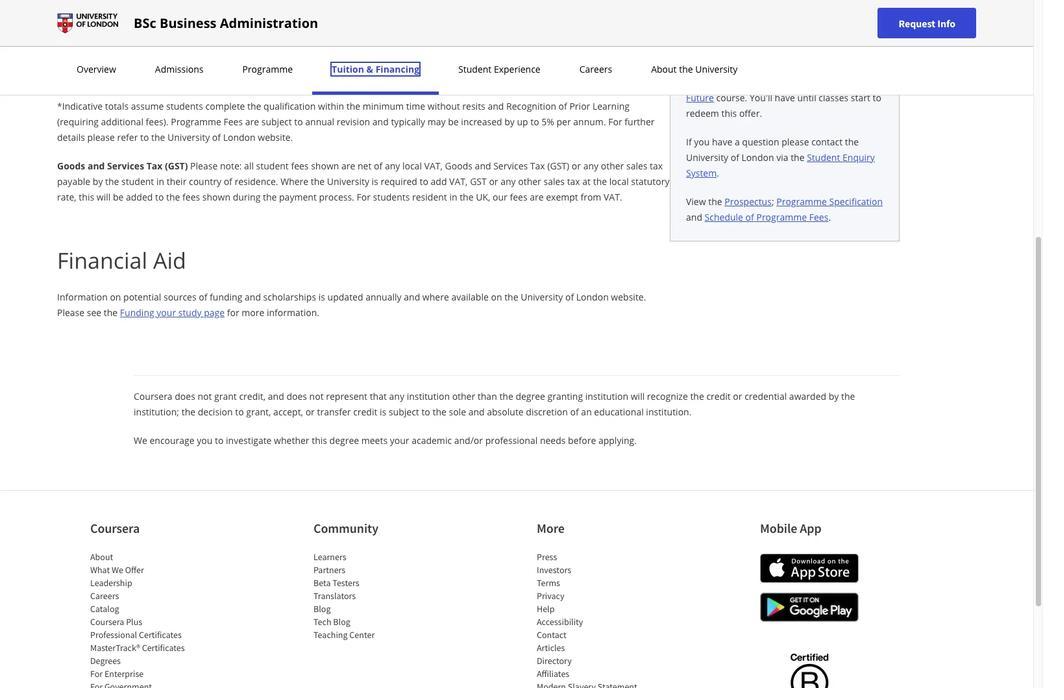 Task type: vqa. For each thing, say whether or not it's contained in the screenshot.
Offered
no



Task type: describe. For each thing, give the bounding box(es) containing it.
represent
[[326, 390, 367, 402]]

the inside view the prospectus ; programme specification and schedule of programme fees .
[[708, 195, 722, 208]]

1 vertical spatial tax
[[567, 175, 580, 188]]

module,
[[341, 43, 376, 55]]

center
[[349, 629, 375, 641]]

the right see
[[104, 306, 118, 319]]

this right whether on the left
[[312, 434, 327, 447]]

or right gst
[[489, 175, 498, 188]]

0 vertical spatial will
[[251, 71, 265, 84]]

the right complete
[[247, 100, 261, 112]]

potential
[[123, 291, 161, 303]]

contact
[[537, 629, 566, 641]]

of inside submit you application for the octboer 2023 cohort to unlock free access to the university of london's
[[686, 76, 695, 88]]

the left decision
[[182, 406, 195, 418]]

via
[[776, 151, 788, 164]]

mastertrack®
[[90, 642, 140, 654]]

professional
[[485, 434, 538, 447]]

any right "net"
[[385, 160, 400, 172]]

2 vertical spatial are
[[530, 191, 544, 203]]

be down each
[[267, 71, 278, 84]]

0 vertical spatial tax
[[650, 160, 663, 172]]

exempt
[[546, 191, 578, 203]]

and down minimum
[[372, 116, 389, 128]]

what
[[90, 564, 110, 576]]

1 vertical spatial programme
[[180, 71, 230, 84]]

press link
[[537, 551, 557, 563]]

1 vertical spatial sales
[[544, 175, 565, 188]]

any inside coursera does not grant credit, and does not represent that any institution other than the degree granting institution will recognize the credit or credential awarded by the institution; the decision to grant, accept, or transfer credit is subject to the sole and absolute discretion of an educational institution.
[[389, 390, 404, 402]]

the down total in the left of the page
[[72, 43, 86, 55]]

see
[[87, 306, 101, 319]]

or up exempt
[[572, 160, 581, 172]]

the left sole
[[433, 406, 446, 418]]

and/or
[[454, 434, 483, 447]]

the up "revision"
[[346, 100, 360, 112]]

the down goods and services tax (gst)
[[105, 175, 119, 188]]

this inside please note: all student fees shown are net of any local vat, goods and services tax (gst) or any other sales tax payable by the student in their country of residence. where the university is required to add vat, gst or any other sales tax at the local statutory rate, this will be added to the fees shown during the payment process. for students resident in the uk, our fees are exempt from vat.
[[79, 191, 94, 203]]

degree.
[[116, 43, 148, 55]]

students inside *indicative totals assume students complete the qualification within the minimum time without resits and recognition of prior learning (requiring additional fees). programme fees are subject to annual revision and typically may be increased by up to 5% per annum. for further details please refer to the university of london website.
[[166, 100, 203, 112]]

for inside submit you application for the octboer 2023 cohort to unlock free access to the university of london's
[[786, 45, 798, 57]]

managing
[[738, 76, 779, 88]]

the down access
[[782, 76, 796, 88]]

submit you application for the octboer 2023 cohort to unlock free access to the university of london's
[[686, 45, 880, 88]]

accessibility link
[[537, 616, 583, 628]]

funding
[[120, 306, 154, 319]]

1 vertical spatial credit
[[353, 406, 377, 418]]

total
[[75, 27, 94, 40]]

press
[[537, 551, 557, 563]]

module.
[[518, 43, 553, 55]]

added
[[126, 191, 153, 203]]

whole
[[88, 43, 114, 55]]

leadership
[[90, 577, 132, 589]]

0 vertical spatial local
[[402, 160, 422, 172]]

by inside please note: all student fees shown are net of any local vat, goods and services tax (gst) or any other sales tax payable by the student in their country of residence. where the university is required to add vat, gst or any other sales tax at the local statutory rate, this will be added to the fees shown during the payment process. for students resident in the uk, our fees are exempt from vat.
[[93, 175, 103, 188]]

is up -
[[248, 27, 255, 40]]

app
[[800, 520, 821, 536]]

. you won't be billed upfront for the whole degree. instead, pay as you go - each time you take a module, you'll pay the tuition just for that module.
[[57, 27, 661, 55]]

1 vertical spatial are
[[341, 160, 355, 172]]

funding your study page link
[[120, 306, 225, 319]]

the
[[57, 27, 73, 40]]

and up more
[[245, 291, 261, 303]]

contact
[[811, 136, 843, 148]]

blog link
[[313, 603, 331, 615]]

1 horizontal spatial other
[[518, 175, 541, 188]]

is inside please note: all student fees shown are net of any local vat, goods and services tax (gst) or any other sales tax payable by the student in their country of residence. where the university is required to add vat, gst or any other sales tax at the local statutory rate, this will be added to the fees shown during the payment process. for students resident in the uk, our fees are exempt from vat.
[[372, 175, 378, 188]]

1 horizontal spatial in
[[449, 191, 457, 203]]

beta testers link
[[313, 577, 359, 589]]

to down decision
[[215, 434, 224, 447]]

0 horizontal spatial fees
[[182, 191, 200, 203]]

information on potential sources of funding and scholarships is updated annually and where available on the university of london website. please see the
[[57, 291, 646, 319]]

£13,356
[[296, 27, 330, 40]]

for down funding
[[227, 306, 239, 319]]

statutory
[[631, 175, 669, 188]]

of inside managing the company of the future
[[841, 76, 849, 88]]

university of london image
[[57, 13, 118, 33]]

to left grant,
[[235, 406, 244, 418]]

cohort
[[686, 60, 714, 73]]

to up london's
[[716, 60, 725, 73]]

to down qualification at the top
[[294, 116, 303, 128]]

required inside please note: all student fees shown are net of any local vat, goods and services tax (gst) or any other sales tax payable by the student in their country of residence. where the university is required to add vat, gst or any other sales tax at the local statutory rate, this will be added to the fees shown during the payment process. for students resident in the uk, our fees are exempt from vat.
[[381, 175, 417, 188]]

0 horizontal spatial vat,
[[424, 160, 443, 172]]

octboer
[[816, 45, 851, 57]]

start
[[851, 92, 870, 104]]

any up at
[[583, 160, 599, 172]]

each
[[252, 43, 272, 55]]

about the university
[[651, 63, 738, 75]]

be inside *indicative totals assume students complete the qualification within the minimum time without resits and recognition of prior learning (requiring additional fees). programme fees are subject to annual revision and typically may be increased by up to 5% per annum. for further details please refer to the university of london website.
[[448, 116, 459, 128]]

to left apply
[[111, 71, 120, 84]]

2 not from the left
[[309, 390, 324, 402]]

net
[[358, 160, 372, 172]]

typically
[[391, 116, 425, 128]]

refer
[[117, 131, 138, 143]]

articles
[[537, 642, 565, 654]]

1 horizontal spatial blog
[[333, 616, 350, 628]]

to right added
[[155, 191, 164, 203]]

tuition & financing link
[[328, 63, 423, 75]]

recognize
[[647, 390, 688, 402]]

2 horizontal spatial pay
[[403, 43, 418, 55]]

student for enquiry
[[807, 151, 840, 164]]

£60
[[355, 71, 371, 84]]

complete
[[205, 100, 245, 112]]

2 on from the left
[[491, 291, 502, 303]]

credit,
[[239, 390, 266, 402]]

before
[[568, 434, 596, 447]]

minimum
[[363, 100, 404, 112]]

will inside coursera does not grant credit, and does not represent that any institution other than the degree granting institution will recognize the credit or credential awarded by the institution; the decision to grant, accept, or transfer credit is subject to the sole and absolute discretion of an educational institution.
[[631, 390, 645, 402]]

the down octboer
[[821, 60, 835, 73]]

the up access
[[800, 45, 814, 57]]

admissions link
[[151, 63, 207, 75]]

contact link
[[537, 629, 566, 641]]

goods and services tax (gst)
[[57, 160, 188, 172]]

where
[[422, 291, 449, 303]]

the left tuition at top left
[[420, 43, 434, 55]]

1 vertical spatial vat,
[[449, 175, 468, 188]]

1 tax from the left
[[147, 160, 163, 172]]

offer.
[[739, 107, 762, 119]]

directory link
[[537, 655, 572, 667]]

request
[[899, 17, 935, 30]]

and up increased at the top left of page
[[488, 100, 504, 112]]

the right where
[[311, 175, 325, 188]]

have for you'll
[[775, 92, 795, 104]]

their
[[167, 175, 187, 188]]

to up company
[[810, 60, 819, 73]]

until
[[797, 92, 816, 104]]

gst
[[470, 175, 487, 188]]

be inside please note: all student fees shown are net of any local vat, goods and services tax (gst) or any other sales tax payable by the student in their country of residence. where the university is required to add vat, gst or any other sales tax at the local statutory rate, this will be added to the fees shown during the payment process. for students resident in the uk, our fees are exempt from vat.
[[113, 191, 124, 203]]

the down submit
[[679, 63, 693, 75]]

1 horizontal spatial fees
[[291, 160, 309, 172]]

offer
[[125, 564, 144, 576]]

the right awarded
[[841, 390, 855, 402]]

1 horizontal spatial your
[[390, 434, 409, 447]]

or left credential at right
[[733, 390, 742, 402]]

uk,
[[476, 191, 490, 203]]

this down 'instead,'
[[162, 71, 178, 84]]

to right £13,356
[[332, 27, 341, 40]]

to left add
[[420, 175, 428, 188]]

is inside information on potential sources of funding and scholarships is updated annually and where available on the university of london website. please see the
[[319, 291, 325, 303]]

a inside . you won't be billed upfront for the whole degree. instead, pay as you go - each time you take a module, you'll pay the tuition just for that module.
[[334, 43, 339, 55]]

0 vertical spatial certificates
[[139, 629, 182, 641]]

programme right ;
[[776, 195, 827, 208]]

about for about what we offer leadership careers catalog coursera plus professional certificates mastertrack® certificates degrees for enterprise
[[90, 551, 113, 563]]

0 horizontal spatial in
[[156, 175, 164, 188]]

rate,
[[57, 191, 76, 203]]

you down go
[[233, 71, 248, 84]]

enquiry
[[842, 151, 875, 164]]

1 institution from the left
[[407, 390, 450, 402]]

london inside information on potential sources of funding and scholarships is updated annually and where available on the university of london website. please see the
[[576, 291, 609, 303]]

list for community
[[313, 550, 424, 641]]

totals
[[105, 100, 129, 112]]

1 vertical spatial application
[[442, 71, 488, 84]]

1 horizontal spatial careers link
[[576, 63, 616, 75]]

academic
[[412, 434, 452, 447]]

1 vertical spatial careers link
[[90, 590, 119, 602]]

any up our
[[501, 175, 516, 188]]

help
[[537, 603, 555, 615]]

. for .
[[717, 167, 719, 179]]

further
[[625, 116, 655, 128]]

services inside please note: all student fees shown are net of any local vat, goods and services tax (gst) or any other sales tax payable by the student in their country of residence. where the university is required to add vat, gst or any other sales tax at the local statutory rate, this will be added to the fees shown during the payment process. for students resident in the uk, our fees are exempt from vat.
[[493, 160, 528, 172]]

0 vertical spatial your
[[157, 306, 176, 319]]

tech
[[313, 616, 331, 628]]

go
[[233, 43, 244, 55]]

programme down each
[[242, 63, 293, 75]]

2023
[[853, 45, 874, 57]]

you down £13,356
[[295, 43, 311, 55]]

and left where at the left top
[[404, 291, 420, 303]]

tax inside please note: all student fees shown are net of any local vat, goods and services tax (gst) or any other sales tax payable by the student in their country of residence. where the university is required to add vat, gst or any other sales tax at the local statutory rate, this will be added to the fees shown during the payment process. for students resident in the uk, our fees are exempt from vat.
[[530, 160, 545, 172]]

the down residence.
[[263, 191, 277, 203]]

country
[[189, 175, 221, 188]]

0 vertical spatial credit
[[706, 390, 731, 402]]

and down than on the left of page
[[468, 406, 485, 418]]

to up academic
[[422, 406, 430, 418]]

1 vertical spatial local
[[609, 175, 629, 188]]

process.
[[319, 191, 354, 203]]

programme specification link
[[776, 195, 883, 208]]

system
[[686, 167, 717, 179]]

tuition & financing
[[332, 63, 419, 75]]

learners
[[313, 551, 346, 563]]

1 horizontal spatial student
[[256, 160, 289, 172]]

will inside please note: all student fees shown are net of any local vat, goods and services tax (gst) or any other sales tax payable by the student in their country of residence. where the university is required to add vat, gst or any other sales tax at the local statutory rate, this will be added to the fees shown during the payment process. for students resident in the uk, our fees are exempt from vat.
[[97, 191, 111, 203]]

1 vertical spatial shown
[[202, 191, 230, 203]]

classes
[[819, 92, 848, 104]]

. for . you won't be billed upfront for the whole degree. instead, pay as you go - each time you take a module, you'll pay the tuition just for that module.
[[541, 27, 544, 40]]

for inside please note: all student fees shown are net of any local vat, goods and services tax (gst) or any other sales tax payable by the student in their country of residence. where the university is required to add vat, gst or any other sales tax at the local statutory rate, this will be added to the fees shown during the payment process. for students resident in the uk, our fees are exempt from vat.
[[357, 191, 371, 203]]

students inside please note: all student fees shown are net of any local vat, goods and services tax (gst) or any other sales tax payable by the student in their country of residence. where the university is required to add vat, gst or any other sales tax at the local statutory rate, this will be added to the fees shown during the payment process. for students resident in the uk, our fees are exempt from vat.
[[373, 191, 410, 203]]

funding your study page for more information.
[[120, 306, 319, 319]]

0 vertical spatial careers
[[579, 63, 612, 75]]

get it on google play image
[[760, 593, 859, 622]]

to inside course. you'll have until classes start to redeem this offer.
[[873, 92, 881, 104]]

learners link
[[313, 551, 346, 563]]

to right up
[[530, 116, 539, 128]]

1 horizontal spatial pay
[[330, 71, 345, 84]]

£18,868*,
[[343, 27, 384, 40]]

about link
[[90, 551, 113, 563]]

website. inside information on potential sources of funding and scholarships is updated annually and where available on the university of london website. please see the
[[611, 291, 646, 303]]

student experience link
[[454, 63, 544, 75]]

please for to
[[57, 71, 84, 84]]

you inside the if you have a question please contact the university of london via the
[[694, 136, 710, 148]]

that inside coursera does not grant credit, and does not represent that any institution other than the degree granting institution will recognize the credit or credential awarded by the institution; the decision to grant, accept, or transfer credit is subject to the sole and absolute discretion of an educational institution.
[[370, 390, 387, 402]]

annual
[[305, 116, 334, 128]]

by inside coursera does not grant credit, and does not represent that any institution other than the degree granting institution will recognize the credit or credential awarded by the institution; the decision to grant, accept, or transfer credit is subject to the sole and absolute discretion of an educational institution.
[[829, 390, 839, 402]]

logo of certified b corporation image
[[782, 646, 836, 688]]

the right at
[[593, 175, 607, 188]]

*indicative
[[57, 100, 103, 112]]

2 horizontal spatial fees
[[510, 191, 527, 203]]

and up payable
[[88, 160, 105, 172]]

institution;
[[134, 406, 179, 418]]

submit
[[686, 45, 716, 57]]

1 vertical spatial student
[[121, 175, 154, 188]]

university inside submit you application for the octboer 2023 cohort to unlock free access to the university of london's
[[838, 60, 880, 73]]

to right refer
[[140, 131, 149, 143]]



Task type: locate. For each thing, give the bounding box(es) containing it.
coursera up "institution;"
[[134, 390, 172, 402]]

on up funding
[[110, 291, 121, 303]]

1 horizontal spatial on
[[491, 291, 502, 303]]

privacy
[[537, 590, 564, 602]]

for down learning
[[608, 116, 622, 128]]

if
[[686, 136, 692, 148]]

services down refer
[[107, 160, 144, 172]]

your right meets
[[390, 434, 409, 447]]

london inside *indicative totals assume students complete the qualification within the minimum time without resits and recognition of prior learning (requiring additional fees). programme fees are subject to annual revision and typically may be increased by up to 5% per annum. for further details please refer to the university of london website.
[[223, 131, 255, 143]]

download on the app store image
[[760, 554, 859, 583]]

for down degrees
[[90, 668, 103, 680]]

university inside *indicative totals assume students complete the qualification within the minimum time without resits and recognition of prior learning (requiring additional fees). programme fees are subject to annual revision and typically may be increased by up to 5% per annum. for further details please refer to the university of london website.
[[167, 131, 210, 143]]

payable
[[57, 175, 90, 188]]

coursera plus link
[[90, 616, 142, 628]]

1 (gst) from the left
[[165, 160, 188, 172]]

1 horizontal spatial please
[[782, 136, 809, 148]]

a inside the if you have a question please contact the university of london via the
[[735, 136, 740, 148]]

investors
[[537, 564, 571, 576]]

view the prospectus ; programme specification and schedule of programme fees .
[[686, 195, 883, 223]]

sales up 'statutory'
[[626, 160, 647, 172]]

we up leadership
[[112, 564, 123, 576]]

you'll
[[750, 92, 772, 104]]

0 horizontal spatial please
[[87, 131, 115, 143]]

is
[[248, 27, 255, 40], [372, 175, 378, 188], [319, 291, 325, 303], [380, 406, 386, 418]]

0 horizontal spatial will
[[97, 191, 111, 203]]

a right take
[[334, 43, 339, 55]]

careers up catalog link
[[90, 590, 119, 602]]

is inside coursera does not grant credit, and does not represent that any institution other than the degree granting institution will recognize the credit or credential awarded by the institution; the decision to grant, accept, or transfer credit is subject to the sole and absolute discretion of an educational institution.
[[380, 406, 386, 418]]

0 vertical spatial vat,
[[424, 160, 443, 172]]

1 goods from the left
[[57, 160, 85, 172]]

pay left £60
[[330, 71, 345, 84]]

careers link up catalog link
[[90, 590, 119, 602]]

coursera inside the about what we offer leadership careers catalog coursera plus professional certificates mastertrack® certificates degrees for enterprise
[[90, 616, 124, 628]]

list
[[90, 550, 201, 688], [313, 550, 424, 641], [537, 550, 647, 688]]

an
[[581, 406, 592, 418]]

1 not from the left
[[198, 390, 212, 402]]

the right available
[[504, 291, 518, 303]]

1 horizontal spatial list item
[[537, 680, 647, 688]]

grant,
[[246, 406, 271, 418]]

2 horizontal spatial a
[[735, 136, 740, 148]]

from
[[581, 191, 601, 203]]

without
[[428, 100, 460, 112]]

tax up 'statutory'
[[650, 160, 663, 172]]

certificates down professional certificates link at the left bottom
[[142, 642, 185, 654]]

certificates up mastertrack® certificates link
[[139, 629, 182, 641]]

have inside the if you have a question please contact the university of london via the
[[712, 136, 732, 148]]

1 vertical spatial subject
[[389, 406, 419, 418]]

that right represent
[[370, 390, 387, 402]]

residence.
[[235, 175, 278, 188]]

1 horizontal spatial tax
[[650, 160, 663, 172]]

goods inside please note: all student fees shown are net of any local vat, goods and services tax (gst) or any other sales tax payable by the student in their country of residence. where the university is required to add vat, gst or any other sales tax at the local statutory rate, this will be added to the fees shown during the payment process. for students resident in the uk, our fees are exempt from vat.
[[445, 160, 472, 172]]

2 vertical spatial will
[[631, 390, 645, 402]]

pay left as
[[186, 43, 201, 55]]

to left tuition
[[319, 71, 328, 84]]

2 (gst) from the left
[[547, 160, 569, 172]]

list containing about
[[90, 550, 201, 688]]

the left uk,
[[460, 191, 474, 203]]

degree left meets
[[329, 434, 359, 447]]

will
[[251, 71, 265, 84], [97, 191, 111, 203], [631, 390, 645, 402]]

programme
[[144, 27, 194, 40], [180, 71, 230, 84]]

1 vertical spatial students
[[373, 191, 410, 203]]

have inside course. you'll have until classes start to redeem this offer.
[[775, 92, 795, 104]]

1 horizontal spatial institution
[[585, 390, 628, 402]]

you inside submit you application for the octboer 2023 cohort to unlock free access to the university of london's
[[718, 45, 734, 57]]

about inside the about what we offer leadership careers catalog coursera plus professional certificates mastertrack® certificates degrees for enterprise
[[90, 551, 113, 563]]

0 vertical spatial .
[[541, 27, 544, 40]]

0 horizontal spatial pay
[[186, 43, 201, 55]]

instead,
[[150, 43, 184, 55]]

university
[[838, 60, 880, 73], [695, 63, 738, 75], [167, 131, 210, 143], [686, 151, 728, 164], [327, 175, 369, 188], [521, 291, 563, 303]]

(gst) up their
[[165, 160, 188, 172]]

the up schedule at the right top
[[708, 195, 722, 208]]

for right process.
[[357, 191, 371, 203]]

and inside view the prospectus ; programme specification and schedule of programme fees .
[[686, 211, 702, 223]]

1 horizontal spatial sales
[[626, 160, 647, 172]]

0 vertical spatial sales
[[626, 160, 647, 172]]

the up absolute
[[499, 390, 513, 402]]

2 list item from the left
[[537, 680, 647, 688]]

list containing learners
[[313, 550, 424, 641]]

billed
[[603, 27, 626, 40]]

0 horizontal spatial services
[[107, 160, 144, 172]]

1 vertical spatial website.
[[611, 291, 646, 303]]

please inside please note: all student fees shown are net of any local vat, goods and services tax (gst) or any other sales tax payable by the student in their country of residence. where the university is required to add vat, gst or any other sales tax at the local statutory rate, this will be added to the fees shown during the payment process. for students resident in the uk, our fees are exempt from vat.
[[190, 160, 218, 172]]

2 horizontal spatial are
[[530, 191, 544, 203]]

overview link
[[73, 63, 120, 75]]

shown up process.
[[311, 160, 339, 172]]

of inside coursera does not grant credit, and does not represent that any institution other than the degree granting institution will recognize the credit or credential awarded by the institution; the decision to grant, accept, or transfer credit is subject to the sole and absolute discretion of an educational institution.
[[570, 406, 579, 418]]

1 horizontal spatial will
[[251, 71, 265, 84]]

1 list item from the left
[[90, 680, 201, 688]]

2022/23
[[211, 27, 246, 40]]

please for all
[[190, 160, 218, 172]]

local up resident
[[402, 160, 422, 172]]

1 horizontal spatial a
[[348, 71, 353, 84]]

financing
[[376, 63, 419, 75]]

0 horizontal spatial other
[[452, 390, 475, 402]]

request info
[[899, 17, 955, 30]]

are inside *indicative totals assume students complete the qualification within the minimum time without resits and recognition of prior learning (requiring additional fees). programme fees are subject to annual revision and typically may be increased by up to 5% per annum. for further details please refer to the university of london website.
[[245, 116, 259, 128]]

for up as
[[197, 27, 209, 40]]

overview
[[77, 63, 116, 75]]

by right awarded
[[829, 390, 839, 402]]

0 horizontal spatial institution
[[407, 390, 450, 402]]

list containing press
[[537, 550, 647, 688]]

tax
[[147, 160, 163, 172], [530, 160, 545, 172]]

about what we offer leadership careers catalog coursera plus professional certificates mastertrack® certificates degrees for enterprise
[[90, 551, 185, 680]]

1 vertical spatial in
[[449, 191, 457, 203]]

london inside the if you have a question please contact the university of london via the
[[742, 151, 774, 164]]

about for about the university
[[651, 63, 677, 75]]

0 horizontal spatial blog
[[313, 603, 331, 615]]

fees inside view the prospectus ; programme specification and schedule of programme fees .
[[809, 211, 828, 223]]

add
[[431, 175, 447, 188]]

student
[[458, 63, 492, 75], [807, 151, 840, 164]]

does up "institution;"
[[175, 390, 195, 402]]

press investors terms privacy help accessibility contact articles directory affiliates
[[537, 551, 583, 680]]

you
[[546, 27, 562, 40]]

university inside the if you have a question please contact the university of london via the
[[686, 151, 728, 164]]

students up fees).
[[166, 100, 203, 112]]

student experience
[[458, 63, 540, 75]]

time up typically
[[406, 100, 425, 112]]

for inside *indicative totals assume students complete the qualification within the minimum time without resits and recognition of prior learning (requiring additional fees). programme fees are subject to annual revision and typically may be increased by up to 5% per annum. for further details please refer to the university of london website.
[[608, 116, 622, 128]]

list for more
[[537, 550, 647, 688]]

credential
[[745, 390, 787, 402]]

1 vertical spatial by
[[93, 175, 103, 188]]

0 horizontal spatial not
[[198, 390, 212, 402]]

learning
[[593, 100, 630, 112]]

have for you
[[712, 136, 732, 148]]

for right apply
[[147, 71, 160, 84]]

programme inside *indicative totals assume students complete the qualification within the minimum time without resits and recognition of prior learning (requiring additional fees). programme fees are subject to annual revision and typically may be increased by up to 5% per annum. for further details please refer to the university of london website.
[[171, 116, 221, 128]]

1 list from the left
[[90, 550, 201, 688]]

transfer
[[317, 406, 351, 418]]

0 horizontal spatial tax
[[567, 175, 580, 188]]

coursera for coursera
[[90, 520, 140, 536]]

0 horizontal spatial by
[[93, 175, 103, 188]]

1 horizontal spatial does
[[286, 390, 307, 402]]

1 vertical spatial have
[[712, 136, 732, 148]]

financial aid
[[57, 245, 186, 275]]

any up the we encourage you to investigate whether this degree meets your academic and/or professional needs before applying.
[[389, 390, 404, 402]]

0 horizontal spatial careers link
[[90, 590, 119, 602]]

(gst) up exempt
[[547, 160, 569, 172]]

1 horizontal spatial london
[[576, 291, 609, 303]]

blog up tech
[[313, 603, 331, 615]]

in left their
[[156, 175, 164, 188]]

1 horizontal spatial not
[[309, 390, 324, 402]]

careers inside the about what we offer leadership careers catalog coursera plus professional certificates mastertrack® certificates degrees for enterprise
[[90, 590, 119, 602]]

subject inside coursera does not grant credit, and does not represent that any institution other than the degree granting institution will recognize the credit or credential awarded by the institution; the decision to grant, accept, or transfer credit is subject to the sole and absolute discretion of an educational institution.
[[389, 406, 419, 418]]

student inside student enquiry system
[[807, 151, 840, 164]]

1 horizontal spatial careers
[[579, 63, 612, 75]]

1 vertical spatial that
[[370, 390, 387, 402]]

list for coursera
[[90, 550, 201, 688]]

(gst) inside please note: all student fees shown are net of any local vat, goods and services tax (gst) or any other sales tax payable by the student in their country of residence. where the university is required to add vat, gst or any other sales tax at the local statutory rate, this will be added to the fees shown during the payment process. for students resident in the uk, our fees are exempt from vat.
[[547, 160, 569, 172]]

subject
[[261, 116, 292, 128], [389, 406, 419, 418]]

cost
[[97, 27, 114, 40]]

the down fees).
[[151, 131, 165, 143]]

time inside . you won't be billed upfront for the whole degree. instead, pay as you go - each time you take a module, you'll pay the tuition just for that module.
[[274, 43, 293, 55]]

have
[[775, 92, 795, 104], [712, 136, 732, 148]]

the up start
[[852, 76, 866, 88]]

0 horizontal spatial application
[[442, 71, 488, 84]]

programme down ;
[[756, 211, 807, 223]]

fees
[[291, 160, 309, 172], [182, 191, 200, 203], [510, 191, 527, 203]]

time inside *indicative totals assume students complete the qualification within the minimum time without resits and recognition of prior learning (requiring additional fees). programme fees are subject to annual revision and typically may be increased by up to 5% per annum. for further details please refer to the university of london website.
[[406, 100, 425, 112]]

1 vertical spatial certificates
[[142, 642, 185, 654]]

0 vertical spatial london
[[223, 131, 255, 143]]

1 horizontal spatial by
[[504, 116, 515, 128]]

0 vertical spatial application
[[737, 45, 783, 57]]

list item down enterprise
[[90, 680, 201, 688]]

that inside . you won't be billed upfront for the whole degree. instead, pay as you go - each time you take a module, you'll pay the tuition just for that module.
[[499, 43, 516, 55]]

0 vertical spatial fees
[[224, 116, 243, 128]]

updated
[[328, 291, 363, 303]]

subject up the we encourage you to investigate whether this degree meets your academic and/or professional needs before applying.
[[389, 406, 419, 418]]

subject inside *indicative totals assume students complete the qualification within the minimum time without resits and recognition of prior learning (requiring additional fees). programme fees are subject to annual revision and typically may be increased by up to 5% per annum. for further details please refer to the university of london website.
[[261, 116, 292, 128]]

0 vertical spatial student
[[256, 160, 289, 172]]

fees down complete
[[224, 116, 243, 128]]

0 vertical spatial a
[[334, 43, 339, 55]]

take
[[313, 43, 332, 55]]

0 horizontal spatial have
[[712, 136, 732, 148]]

page
[[204, 306, 225, 319]]

note: for to
[[87, 71, 109, 84]]

credit
[[706, 390, 731, 402], [353, 406, 377, 418]]

0 vertical spatial by
[[504, 116, 515, 128]]

list item for more
[[537, 680, 647, 688]]

for up access
[[786, 45, 798, 57]]

please inside information on potential sources of funding and scholarships is updated annually and where available on the university of london website. please see the
[[57, 306, 84, 319]]

university inside please note: all student fees shown are net of any local vat, goods and services tax (gst) or any other sales tax payable by the student in their country of residence. where the university is required to add vat, gst or any other sales tax at the local statutory rate, this will be added to the fees shown during the payment process. for students resident in the uk, our fees are exempt from vat.
[[327, 175, 369, 188]]

0 vertical spatial website.
[[258, 131, 293, 143]]

please inside *indicative totals assume students complete the qualification within the minimum time without resits and recognition of prior learning (requiring additional fees). programme fees are subject to annual revision and typically may be increased by up to 5% per annum. for further details please refer to the university of london website.
[[87, 131, 115, 143]]

1 vertical spatial note:
[[220, 160, 242, 172]]

and inside please note: all student fees shown are net of any local vat, goods and services tax (gst) or any other sales tax payable by the student in their country of residence. where the university is required to add vat, gst or any other sales tax at the local statutory rate, this will be added to the fees shown during the payment process. for students resident in the uk, our fees are exempt from vat.
[[475, 160, 491, 172]]

annum.
[[573, 116, 606, 128]]

3 list from the left
[[537, 550, 647, 688]]

the down their
[[166, 191, 180, 203]]

needs
[[540, 434, 566, 447]]

0 vertical spatial student
[[458, 63, 492, 75]]

0 vertical spatial blog
[[313, 603, 331, 615]]

2 horizontal spatial will
[[631, 390, 645, 402]]

please note: to apply for this programme you will be required to pay a £60 non-refundable application fee.
[[57, 71, 506, 84]]

annually
[[366, 291, 402, 303]]

list item
[[90, 680, 201, 688], [537, 680, 647, 688]]

recognition
[[506, 100, 556, 112]]

by inside *indicative totals assume students complete the qualification within the minimum time without resits and recognition of prior learning (requiring additional fees). programme fees are subject to annual revision and typically may be increased by up to 5% per annum. for further details please refer to the university of london website.
[[504, 116, 515, 128]]

2 vertical spatial other
[[452, 390, 475, 402]]

1 horizontal spatial credit
[[706, 390, 731, 402]]

not up transfer
[[309, 390, 324, 402]]

application inside submit you application for the octboer 2023 cohort to unlock free access to the university of london's
[[737, 45, 783, 57]]

on right available
[[491, 291, 502, 303]]

you right if
[[694, 136, 710, 148]]

won't
[[565, 27, 588, 40]]

aid
[[153, 245, 186, 275]]

any
[[385, 160, 400, 172], [583, 160, 599, 172], [501, 175, 516, 188], [389, 390, 404, 402]]

0 vertical spatial about
[[651, 63, 677, 75]]

programme
[[242, 63, 293, 75], [171, 116, 221, 128], [776, 195, 827, 208], [756, 211, 807, 223]]

local
[[402, 160, 422, 172], [609, 175, 629, 188]]

the up degree. on the left
[[127, 27, 141, 40]]

1 horizontal spatial students
[[373, 191, 410, 203]]

qualification
[[264, 100, 316, 112]]

programme up 'instead,'
[[144, 27, 194, 40]]

tax up added
[[147, 160, 163, 172]]

note: down whole
[[87, 71, 109, 84]]

be inside . you won't be billed upfront for the whole degree. instead, pay as you go - each time you take a module, you'll pay the tuition just for that module.
[[590, 27, 601, 40]]

investigate
[[226, 434, 272, 447]]

affiliates link
[[537, 668, 569, 680]]

1 vertical spatial other
[[518, 175, 541, 188]]

university inside information on potential sources of funding and scholarships is updated annually and where available on the university of london website. please see the
[[521, 291, 563, 303]]

5%
[[542, 116, 554, 128]]

the up enquiry
[[845, 136, 859, 148]]

coursera
[[134, 390, 172, 402], [90, 520, 140, 536], [90, 616, 124, 628]]

1 horizontal spatial required
[[381, 175, 417, 188]]

1 horizontal spatial degree
[[516, 390, 545, 402]]

coursera down catalog
[[90, 616, 124, 628]]

where
[[281, 175, 308, 188]]

the right recognize
[[690, 390, 704, 402]]

0 vertical spatial programme
[[144, 27, 194, 40]]

other inside coursera does not grant credit, and does not represent that any institution other than the degree granting institution will recognize the credit or credential awarded by the institution; the decision to grant, accept, or transfer credit is subject to the sole and absolute discretion of an educational institution.
[[452, 390, 475, 402]]

we inside the about what we offer leadership careers catalog coursera plus professional certificates mastertrack® certificates degrees for enterprise
[[112, 564, 123, 576]]

at
[[582, 175, 591, 188]]

1 on from the left
[[110, 291, 121, 303]]

catalog link
[[90, 603, 119, 615]]

0 vertical spatial we
[[134, 434, 147, 447]]

within
[[318, 100, 344, 112]]

1 vertical spatial a
[[348, 71, 353, 84]]

. inside view the prospectus ; programme specification and schedule of programme fees .
[[828, 211, 831, 223]]

1 vertical spatial fees
[[809, 211, 828, 223]]

(requiring
[[57, 116, 99, 128]]

of inside view the prospectus ; programme specification and schedule of programme fees .
[[746, 211, 754, 223]]

this inside course. you'll have until classes start to redeem this offer.
[[721, 107, 737, 119]]

by left up
[[504, 116, 515, 128]]

0 horizontal spatial fees
[[224, 116, 243, 128]]

your down sources at the left of page
[[157, 306, 176, 319]]

required up qualification at the top
[[280, 71, 317, 84]]

funding
[[210, 291, 242, 303]]

and up gst
[[475, 160, 491, 172]]

. inside . you won't be billed upfront for the whole degree. instead, pay as you go - each time you take a module, you'll pay the tuition just for that module.
[[541, 27, 544, 40]]

tax left at
[[567, 175, 580, 188]]

that up student experience link
[[499, 43, 516, 55]]

1 does from the left
[[175, 390, 195, 402]]

you right as
[[215, 43, 231, 55]]

2 goods from the left
[[445, 160, 472, 172]]

1 horizontal spatial student
[[807, 151, 840, 164]]

1 horizontal spatial have
[[775, 92, 795, 104]]

coursera inside coursera does not grant credit, and does not represent that any institution other than the degree granting institution will recognize the credit or credential awarded by the institution; the decision to grant, accept, or transfer credit is subject to the sole and absolute discretion of an educational institution.
[[134, 390, 172, 402]]

and up accept,
[[268, 390, 284, 402]]

company
[[798, 76, 838, 88]]

translators
[[313, 590, 356, 602]]

students
[[166, 100, 203, 112], [373, 191, 410, 203]]

0 vertical spatial in
[[156, 175, 164, 188]]

bsc
[[134, 14, 156, 31]]

1 vertical spatial blog
[[333, 616, 350, 628]]

0 horizontal spatial subject
[[261, 116, 292, 128]]

please inside the if you have a question please contact the university of london via the
[[782, 136, 809, 148]]

0 horizontal spatial list item
[[90, 680, 201, 688]]

careers link
[[576, 63, 616, 75], [90, 590, 119, 602]]

student for experience
[[458, 63, 492, 75]]

list item for coursera
[[90, 680, 201, 688]]

fee.
[[491, 71, 506, 84]]

degrees
[[90, 655, 121, 667]]

on
[[110, 291, 121, 303], [491, 291, 502, 303]]

1 horizontal spatial .
[[717, 167, 719, 179]]

local up vat.
[[609, 175, 629, 188]]

to right start
[[873, 92, 881, 104]]

0 horizontal spatial your
[[157, 306, 176, 319]]

blog up teaching center link
[[333, 616, 350, 628]]

0 vertical spatial other
[[601, 160, 624, 172]]

coursera for coursera does not grant credit, and does not represent that any institution other than the degree granting institution will recognize the credit or credential awarded by the institution; the decision to grant, accept, or transfer credit is subject to the sole and absolute discretion of an educational institution.
[[134, 390, 172, 402]]

0 horizontal spatial degree
[[329, 434, 359, 447]]

degree inside coursera does not grant credit, and does not represent that any institution other than the degree granting institution will recognize the credit or credential awarded by the institution; the decision to grant, accept, or transfer credit is subject to the sole and absolute discretion of an educational institution.
[[516, 390, 545, 402]]

2 institution from the left
[[585, 390, 628, 402]]

1 horizontal spatial are
[[341, 160, 355, 172]]

for inside the about what we offer leadership careers catalog coursera plus professional certificates mastertrack® certificates degrees for enterprise
[[90, 668, 103, 680]]

london
[[223, 131, 255, 143], [742, 151, 774, 164], [576, 291, 609, 303]]

student enquiry system link
[[686, 151, 875, 179]]

meets
[[361, 434, 388, 447]]

the right the via
[[791, 151, 805, 164]]

0 horizontal spatial for
[[90, 668, 103, 680]]

that
[[499, 43, 516, 55], [370, 390, 387, 402]]

of inside the if you have a question please contact the university of london via the
[[731, 151, 739, 164]]

prospectus
[[725, 195, 772, 208]]

0 vertical spatial subject
[[261, 116, 292, 128]]

website. inside *indicative totals assume students complete the qualification within the minimum time without resits and recognition of prior learning (requiring additional fees). programme fees are subject to annual revision and typically may be increased by up to 5% per annum. for further details please refer to the university of london website.
[[258, 131, 293, 143]]

are left exempt
[[530, 191, 544, 203]]

1 services from the left
[[107, 160, 144, 172]]

articles link
[[537, 642, 565, 654]]

2 services from the left
[[493, 160, 528, 172]]

this right rate,
[[79, 191, 94, 203]]

for right just
[[484, 43, 496, 55]]

1 horizontal spatial shown
[[311, 160, 339, 172]]

website.
[[258, 131, 293, 143], [611, 291, 646, 303]]

is down *indicative totals assume students complete the qualification within the minimum time without resits and recognition of prior learning (requiring additional fees). programme fees are subject to annual revision and typically may be increased by up to 5% per annum. for further details please refer to the university of london website.
[[372, 175, 378, 188]]

are up all
[[245, 116, 259, 128]]

degree up discretion
[[516, 390, 545, 402]]

application up free
[[737, 45, 783, 57]]

2 does from the left
[[286, 390, 307, 402]]

note: for all
[[220, 160, 242, 172]]

does up accept,
[[286, 390, 307, 402]]

free
[[758, 60, 778, 73]]

schedule
[[705, 211, 743, 223]]

terms
[[537, 577, 560, 589]]

note: inside please note: all student fees shown are net of any local vat, goods and services tax (gst) or any other sales tax payable by the student in their country of residence. where the university is required to add vat, gst or any other sales tax at the local statutory rate, this will be added to the fees shown during the payment process. for students resident in the uk, our fees are exempt from vat.
[[220, 160, 242, 172]]

scholarships
[[263, 291, 316, 303]]

or right accept,
[[305, 406, 315, 418]]

0 horizontal spatial tax
[[147, 160, 163, 172]]

please up the *indicative
[[57, 71, 84, 84]]

details
[[57, 131, 85, 143]]

1 vertical spatial degree
[[329, 434, 359, 447]]

pay
[[186, 43, 201, 55], [403, 43, 418, 55], [330, 71, 345, 84]]

you down decision
[[197, 434, 212, 447]]

2 tax from the left
[[530, 160, 545, 172]]

0 horizontal spatial london
[[223, 131, 255, 143]]

fees down country
[[182, 191, 200, 203]]

0 horizontal spatial student
[[458, 63, 492, 75]]

0 horizontal spatial a
[[334, 43, 339, 55]]

programme down as
[[180, 71, 230, 84]]

0 horizontal spatial website.
[[258, 131, 293, 143]]

plus
[[126, 616, 142, 628]]

2 list from the left
[[313, 550, 424, 641]]

list item down the affiliates
[[537, 680, 647, 688]]

1 vertical spatial careers
[[90, 590, 119, 602]]

will down each
[[251, 71, 265, 84]]

unlock
[[727, 60, 755, 73]]

learners partners beta testers translators blog tech blog teaching center
[[313, 551, 375, 641]]

during
[[233, 191, 261, 203]]

fees inside *indicative totals assume students complete the qualification within the minimum time without resits and recognition of prior learning (requiring additional fees). programme fees are subject to annual revision and typically may be increased by up to 5% per annum. for further details please refer to the university of london website.
[[224, 116, 243, 128]]

this
[[162, 71, 178, 84], [721, 107, 737, 119], [79, 191, 94, 203], [312, 434, 327, 447]]

0 vertical spatial required
[[280, 71, 317, 84]]

1 horizontal spatial that
[[499, 43, 516, 55]]

0 horizontal spatial time
[[274, 43, 293, 55]]

about left cohort
[[651, 63, 677, 75]]

0 horizontal spatial list
[[90, 550, 201, 688]]

1 vertical spatial coursera
[[90, 520, 140, 536]]

0 vertical spatial careers link
[[576, 63, 616, 75]]

1 vertical spatial your
[[390, 434, 409, 447]]

for down the
[[57, 43, 69, 55]]

please up country
[[190, 160, 218, 172]]



